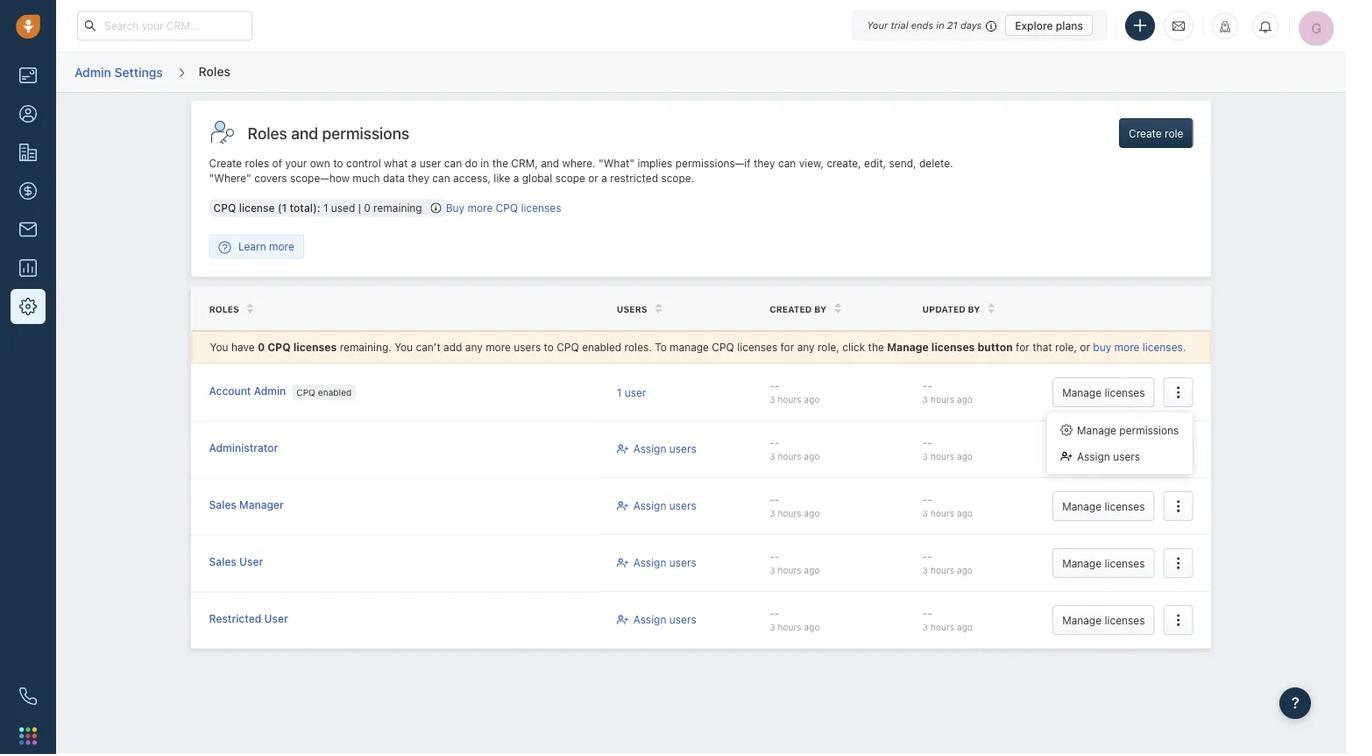 Task type: describe. For each thing, give the bounding box(es) containing it.
buy more licenses. link
[[1094, 341, 1187, 354]]

explore plans
[[1016, 19, 1084, 32]]

1 vertical spatial admin
[[254, 385, 286, 398]]

assign for administrator
[[634, 443, 667, 455]]

1 free license is available in your account image
[[431, 203, 442, 213]]

0 horizontal spatial a
[[411, 157, 417, 170]]

cpq enabled
[[297, 387, 352, 398]]

implies
[[638, 157, 673, 170]]

restricted
[[209, 613, 262, 626]]

2 role, from the left
[[1056, 341, 1078, 354]]

scope—how
[[290, 172, 350, 185]]

you have 0 cpq licenses remaining. you can't add any more users to cpq enabled roles. to manage cpq licenses for any role, click the manage licenses button for that role, or buy more licenses.
[[210, 341, 1187, 354]]

explore plans link
[[1006, 15, 1093, 36]]

1 vertical spatial user
[[625, 387, 647, 399]]

|
[[358, 202, 361, 214]]

assign users link for sales manager
[[617, 499, 697, 514]]

what's new image
[[1220, 21, 1232, 33]]

users for sales user
[[670, 557, 697, 569]]

manage licenses for sales manager
[[1063, 501, 1145, 513]]

cpq down "where"
[[214, 202, 236, 214]]

admin settings link
[[74, 59, 164, 86]]

restricted
[[611, 172, 658, 185]]

do
[[465, 157, 478, 170]]

by for created by
[[815, 304, 827, 314]]

total):
[[290, 202, 320, 214]]

create for create roles of your own to control what a user can do in the crm, and where. "what" implies permissions—if they can view, create, edit, send, delete. "where" covers scope—how much data they can access, like a global scope or a restricted scope.
[[209, 157, 242, 170]]

in inside the create roles of your own to control what a user can do in the crm, and where. "what" implies permissions—if they can view, create, edit, send, delete. "where" covers scope—how much data they can access, like a global scope or a restricted scope.
[[481, 157, 490, 170]]

days
[[961, 20, 982, 31]]

button
[[978, 341, 1013, 354]]

scope
[[556, 172, 586, 185]]

account admin link
[[209, 385, 286, 399]]

create role
[[1129, 127, 1184, 139]]

cpq license (1 total): 1 used | 0 remaining
[[214, 202, 422, 214]]

can left do
[[444, 157, 462, 170]]

2 any from the left
[[798, 341, 815, 354]]

sales for sales user
[[209, 556, 237, 569]]

create for create role
[[1129, 127, 1162, 139]]

assign users link for administrator
[[617, 442, 697, 457]]

2 horizontal spatial a
[[602, 172, 608, 185]]

1 horizontal spatial 1
[[617, 387, 622, 399]]

much
[[353, 172, 380, 185]]

user for restricted user
[[264, 613, 288, 626]]

roles and permissions
[[248, 124, 410, 143]]

1 vertical spatial they
[[408, 172, 430, 185]]

assign for sales manager
[[634, 500, 667, 512]]

edit,
[[865, 157, 887, 170]]

what
[[384, 157, 408, 170]]

restricted user link
[[209, 613, 288, 627]]

of
[[272, 157, 282, 170]]

21
[[948, 20, 958, 31]]

add
[[444, 341, 463, 354]]

1 user
[[617, 387, 647, 399]]

settings
[[114, 65, 163, 79]]

account admin
[[209, 385, 286, 398]]

1 you from the left
[[210, 341, 228, 354]]

learn more link
[[210, 239, 303, 254]]

restricted user
[[209, 613, 288, 626]]

sales manager
[[209, 499, 284, 512]]

sales for sales manager
[[209, 499, 237, 512]]

2 you from the left
[[395, 341, 413, 354]]

to
[[655, 341, 667, 354]]

sales user link
[[209, 556, 263, 570]]

can't
[[416, 341, 441, 354]]

buy
[[446, 202, 465, 214]]

cpq right manage
[[712, 341, 735, 354]]

learn more
[[238, 240, 294, 253]]

users
[[617, 304, 648, 314]]

the inside the create roles of your own to control what a user can do in the crm, and where. "what" implies permissions—if they can view, create, edit, send, delete. "where" covers scope—how much data they can access, like a global scope or a restricted scope.
[[493, 157, 509, 170]]

Search your CRM... text field
[[77, 11, 253, 41]]

create role button
[[1120, 118, 1194, 148]]

license
[[239, 202, 275, 214]]

where.
[[563, 157, 596, 170]]

like
[[494, 172, 511, 185]]

2 for from the left
[[1016, 341, 1030, 354]]

users for restricted user
[[670, 614, 697, 626]]

create roles of your own to control what a user can do in the crm, and where. "what" implies permissions—if they can view, create, edit, send, delete. "where" covers scope—how much data they can access, like a global scope or a restricted scope.
[[209, 157, 954, 185]]

roles.
[[625, 341, 652, 354]]

assign for restricted user
[[634, 614, 667, 626]]

assign users for sales manager
[[634, 500, 697, 512]]

2 vertical spatial roles
[[209, 304, 239, 314]]

global
[[522, 172, 553, 185]]

control
[[346, 157, 381, 170]]

(1
[[278, 202, 287, 214]]

1 horizontal spatial permissions
[[1120, 424, 1180, 437]]

administrator link
[[209, 442, 278, 456]]

0 vertical spatial in
[[937, 20, 945, 31]]

by for updated by
[[968, 304, 981, 314]]

buy more cpq licenses
[[446, 202, 562, 214]]

ends
[[912, 20, 934, 31]]

0 horizontal spatial and
[[291, 124, 318, 143]]

1 horizontal spatial they
[[754, 157, 776, 170]]

buy
[[1094, 341, 1112, 354]]

plans
[[1056, 19, 1084, 32]]

manage permissions
[[1078, 424, 1180, 437]]

administrator
[[209, 442, 278, 455]]

role
[[1165, 127, 1184, 139]]

click
[[843, 341, 866, 354]]

permissions—if
[[676, 157, 751, 170]]

0 vertical spatial admin
[[75, 65, 111, 79]]

manage licenses for restricted user
[[1063, 615, 1145, 627]]

that
[[1033, 341, 1053, 354]]

updated
[[923, 304, 966, 314]]

data
[[383, 172, 405, 185]]

delete.
[[920, 157, 954, 170]]

create,
[[827, 157, 862, 170]]

used
[[331, 202, 355, 214]]



Task type: locate. For each thing, give the bounding box(es) containing it.
assign for sales user
[[634, 557, 667, 569]]

assign users for restricted user
[[634, 614, 697, 626]]

created
[[770, 304, 812, 314]]

by right created
[[815, 304, 827, 314]]

roles up of
[[248, 124, 287, 143]]

0 horizontal spatial permissions
[[322, 124, 410, 143]]

1 horizontal spatial any
[[798, 341, 815, 354]]

any down created by
[[798, 341, 815, 354]]

user right restricted
[[264, 613, 288, 626]]

and
[[291, 124, 318, 143], [541, 157, 560, 170]]

covers
[[254, 172, 287, 185]]

cpq right have
[[268, 341, 291, 354]]

roles down the 'search your crm...' text box in the left of the page
[[199, 64, 231, 78]]

1 vertical spatial the
[[869, 341, 885, 354]]

manage licenses for sales user
[[1063, 558, 1145, 570]]

enabled
[[582, 341, 622, 354], [318, 387, 352, 398]]

a right what
[[411, 157, 417, 170]]

0 vertical spatial they
[[754, 157, 776, 170]]

crm,
[[511, 157, 538, 170]]

manage licenses button for sales user
[[1053, 549, 1155, 579]]

cpq
[[496, 202, 518, 214], [214, 202, 236, 214], [268, 341, 291, 354], [557, 341, 579, 354], [712, 341, 735, 354], [297, 387, 316, 398]]

1 vertical spatial in
[[481, 157, 490, 170]]

4 manage licenses from the top
[[1063, 558, 1145, 570]]

learn
[[238, 240, 266, 253]]

role, right that
[[1056, 341, 1078, 354]]

1 vertical spatial create
[[209, 157, 242, 170]]

0 vertical spatial and
[[291, 124, 318, 143]]

licenses
[[521, 202, 562, 214], [293, 341, 337, 354], [738, 341, 778, 354], [932, 341, 975, 354], [1105, 387, 1145, 399], [1105, 444, 1145, 456], [1105, 501, 1145, 513], [1105, 558, 1145, 570], [1105, 615, 1145, 627]]

0 horizontal spatial for
[[781, 341, 795, 354]]

user down the roles. at left top
[[625, 387, 647, 399]]

sales
[[209, 499, 237, 512], [209, 556, 237, 569]]

3 manage licenses button from the top
[[1053, 492, 1155, 522]]

you left can't
[[395, 341, 413, 354]]

0 horizontal spatial to
[[333, 157, 343, 170]]

0 horizontal spatial 0
[[258, 341, 265, 354]]

ago
[[805, 395, 820, 405], [957, 395, 973, 405], [805, 452, 820, 462], [957, 452, 973, 462], [805, 509, 820, 519], [957, 509, 973, 519], [805, 566, 820, 576], [957, 566, 973, 576], [805, 623, 820, 633], [957, 623, 973, 633]]

send email image
[[1173, 19, 1185, 33]]

1 sales from the top
[[209, 499, 237, 512]]

manage
[[670, 341, 709, 354]]

1 assign users link from the top
[[617, 442, 697, 457]]

"what"
[[599, 157, 635, 170]]

user down sales manager link
[[239, 556, 263, 569]]

admin settings
[[75, 65, 163, 79]]

or left buy
[[1081, 341, 1091, 354]]

to inside the create roles of your own to control what a user can do in the crm, and where. "what" implies permissions—if they can view, create, edit, send, delete. "where" covers scope—how much data they can access, like a global scope or a restricted scope.
[[333, 157, 343, 170]]

1 horizontal spatial by
[[968, 304, 981, 314]]

they
[[754, 157, 776, 170], [408, 172, 430, 185]]

user right what
[[420, 157, 441, 170]]

own
[[310, 157, 330, 170]]

enabled left the roles. at left top
[[582, 341, 622, 354]]

assign users link for restricted user
[[617, 613, 697, 628]]

have
[[231, 341, 255, 354]]

1 horizontal spatial and
[[541, 157, 560, 170]]

create left role
[[1129, 127, 1162, 139]]

can up "1 free license is available in your account" icon
[[433, 172, 450, 185]]

1 by from the left
[[815, 304, 827, 314]]

user
[[420, 157, 441, 170], [625, 387, 647, 399]]

0 horizontal spatial you
[[210, 341, 228, 354]]

for left that
[[1016, 341, 1030, 354]]

1 horizontal spatial you
[[395, 341, 413, 354]]

create inside button
[[1129, 127, 1162, 139]]

4 manage licenses button from the top
[[1053, 549, 1155, 579]]

phone image
[[19, 688, 37, 706]]

0 right |
[[364, 202, 371, 214]]

and up the global
[[541, 157, 560, 170]]

the right click
[[869, 341, 885, 354]]

0 horizontal spatial any
[[465, 341, 483, 354]]

or down the where. on the top of the page
[[589, 172, 599, 185]]

manage licenses button for sales manager
[[1053, 492, 1155, 522]]

assign users for sales user
[[634, 557, 697, 569]]

manage licenses button for restricted user
[[1053, 606, 1155, 636]]

0 horizontal spatial create
[[209, 157, 242, 170]]

a down "what"
[[602, 172, 608, 185]]

-
[[770, 380, 775, 393], [775, 380, 780, 393], [923, 380, 928, 393], [928, 380, 933, 393], [770, 437, 775, 450], [775, 437, 780, 450], [923, 437, 928, 450], [928, 437, 933, 450], [770, 494, 775, 507], [775, 494, 780, 507], [923, 494, 928, 507], [928, 494, 933, 507], [770, 551, 775, 564], [775, 551, 780, 564], [923, 551, 928, 564], [928, 551, 933, 564], [770, 608, 775, 621], [775, 608, 780, 621], [923, 608, 928, 621], [928, 608, 933, 621]]

users for administrator
[[670, 443, 697, 455]]

0 horizontal spatial role,
[[818, 341, 840, 354]]

0 vertical spatial user
[[239, 556, 263, 569]]

create up "where"
[[209, 157, 242, 170]]

admin right the account
[[254, 385, 286, 398]]

0 horizontal spatial the
[[493, 157, 509, 170]]

sales left manager
[[209, 499, 237, 512]]

0 vertical spatial enabled
[[582, 341, 622, 354]]

1 role, from the left
[[818, 341, 840, 354]]

1 manage licenses button from the top
[[1053, 378, 1155, 408]]

1 down users
[[617, 387, 622, 399]]

"where"
[[209, 172, 251, 185]]

roles
[[245, 157, 269, 170]]

2 manage licenses button from the top
[[1053, 435, 1155, 465]]

1 horizontal spatial create
[[1129, 127, 1162, 139]]

your
[[867, 20, 888, 31]]

0 vertical spatial 0
[[364, 202, 371, 214]]

cpq left the roles. at left top
[[557, 341, 579, 354]]

2 sales from the top
[[209, 556, 237, 569]]

sales user
[[209, 556, 263, 569]]

permissions up control
[[322, 124, 410, 143]]

5 manage licenses button from the top
[[1053, 606, 1155, 636]]

user for sales user
[[239, 556, 263, 569]]

users for sales manager
[[670, 500, 697, 512]]

0 vertical spatial the
[[493, 157, 509, 170]]

2 assign users link from the top
[[617, 499, 697, 514]]

1 vertical spatial or
[[1081, 341, 1091, 354]]

you
[[210, 341, 228, 354], [395, 341, 413, 354]]

2 manage licenses from the top
[[1063, 444, 1145, 456]]

remaining
[[374, 202, 422, 214]]

create inside the create roles of your own to control what a user can do in the crm, and where. "what" implies permissions—if they can view, create, edit, send, delete. "where" covers scope—how much data they can access, like a global scope or a restricted scope.
[[209, 157, 242, 170]]

0 horizontal spatial or
[[589, 172, 599, 185]]

0 horizontal spatial user
[[239, 556, 263, 569]]

user inside the create roles of your own to control what a user can do in the crm, and where. "what" implies permissions—if they can view, create, edit, send, delete. "where" covers scope—how much data they can access, like a global scope or a restricted scope.
[[420, 157, 441, 170]]

remaining.
[[340, 341, 392, 354]]

0 horizontal spatial admin
[[75, 65, 111, 79]]

1 horizontal spatial in
[[937, 20, 945, 31]]

manage licenses
[[1063, 387, 1145, 399], [1063, 444, 1145, 456], [1063, 501, 1145, 513], [1063, 558, 1145, 570], [1063, 615, 1145, 627]]

any
[[465, 341, 483, 354], [798, 341, 815, 354]]

3 assign users link from the top
[[617, 556, 697, 571]]

sales manager link
[[209, 499, 284, 513]]

or
[[589, 172, 599, 185], [1081, 341, 1091, 354]]

sales up restricted
[[209, 556, 237, 569]]

cpq down like
[[496, 202, 518, 214]]

0 vertical spatial or
[[589, 172, 599, 185]]

assign users
[[634, 443, 697, 455], [1078, 451, 1141, 463], [634, 500, 697, 512], [634, 557, 697, 569], [634, 614, 697, 626]]

phone element
[[11, 680, 46, 715]]

send,
[[890, 157, 917, 170]]

1 vertical spatial roles
[[248, 124, 287, 143]]

they right 'data'
[[408, 172, 430, 185]]

-- 3 hours ago
[[770, 380, 820, 405], [923, 380, 973, 405], [770, 437, 820, 462], [923, 437, 973, 462], [770, 494, 820, 519], [923, 494, 973, 519], [770, 551, 820, 576], [923, 551, 973, 576], [770, 608, 820, 633], [923, 608, 973, 633]]

hours
[[778, 395, 802, 405], [931, 395, 955, 405], [778, 452, 802, 462], [931, 452, 955, 462], [778, 509, 802, 519], [931, 509, 955, 519], [778, 566, 802, 576], [931, 566, 955, 576], [778, 623, 802, 633], [931, 623, 955, 633]]

can
[[444, 157, 462, 170], [779, 157, 796, 170], [433, 172, 450, 185]]

view,
[[799, 157, 824, 170]]

0 vertical spatial to
[[333, 157, 343, 170]]

1 for from the left
[[781, 341, 795, 354]]

assign users for administrator
[[634, 443, 697, 455]]

1 left used
[[323, 202, 328, 214]]

3 manage licenses from the top
[[1063, 501, 1145, 513]]

0 vertical spatial permissions
[[322, 124, 410, 143]]

2 by from the left
[[968, 304, 981, 314]]

and up your
[[291, 124, 318, 143]]

by right updated
[[968, 304, 981, 314]]

0 horizontal spatial enabled
[[318, 387, 352, 398]]

0 horizontal spatial they
[[408, 172, 430, 185]]

1 horizontal spatial or
[[1081, 341, 1091, 354]]

0 vertical spatial roles
[[199, 64, 231, 78]]

0 horizontal spatial in
[[481, 157, 490, 170]]

1 horizontal spatial the
[[869, 341, 885, 354]]

1 any from the left
[[465, 341, 483, 354]]

0
[[364, 202, 371, 214], [258, 341, 265, 354]]

for
[[781, 341, 795, 354], [1016, 341, 1030, 354]]

1 horizontal spatial for
[[1016, 341, 1030, 354]]

enabled down the remaining.
[[318, 387, 352, 398]]

permissions down buy more licenses. link
[[1120, 424, 1180, 437]]

1 horizontal spatial role,
[[1056, 341, 1078, 354]]

0 vertical spatial user
[[420, 157, 441, 170]]

5 manage licenses from the top
[[1063, 615, 1145, 627]]

in right do
[[481, 157, 490, 170]]

1 horizontal spatial enabled
[[582, 341, 622, 354]]

your trial ends in 21 days
[[867, 20, 982, 31]]

1 manage licenses from the top
[[1063, 387, 1145, 399]]

explore
[[1016, 19, 1054, 32]]

created by
[[770, 304, 827, 314]]

1 horizontal spatial user
[[625, 387, 647, 399]]

a
[[411, 157, 417, 170], [514, 172, 519, 185], [602, 172, 608, 185]]

trial
[[891, 20, 909, 31]]

manager
[[239, 499, 284, 512]]

and inside the create roles of your own to control what a user can do in the crm, and where. "what" implies permissions—if they can view, create, edit, send, delete. "where" covers scope—how much data they can access, like a global scope or a restricted scope.
[[541, 157, 560, 170]]

admin
[[75, 65, 111, 79], [254, 385, 286, 398]]

access,
[[453, 172, 491, 185]]

0 horizontal spatial by
[[815, 304, 827, 314]]

by
[[815, 304, 827, 314], [968, 304, 981, 314]]

cpq right account admin link
[[297, 387, 316, 398]]

your
[[285, 157, 307, 170]]

in left 21
[[937, 20, 945, 31]]

0 vertical spatial sales
[[209, 499, 237, 512]]

any right add
[[465, 341, 483, 354]]

a right like
[[514, 172, 519, 185]]

they left view, at the right top of the page
[[754, 157, 776, 170]]

admin left settings
[[75, 65, 111, 79]]

1 horizontal spatial user
[[264, 613, 288, 626]]

assign users link for sales user
[[617, 556, 697, 571]]

for down created
[[781, 341, 795, 354]]

1 vertical spatial 0
[[258, 341, 265, 354]]

scope.
[[661, 172, 695, 185]]

licenses.
[[1143, 341, 1187, 354]]

1 horizontal spatial to
[[544, 341, 554, 354]]

0 horizontal spatial user
[[420, 157, 441, 170]]

0 vertical spatial create
[[1129, 127, 1162, 139]]

the up like
[[493, 157, 509, 170]]

the
[[493, 157, 509, 170], [869, 341, 885, 354]]

freshworks switcher image
[[19, 728, 37, 746]]

1 vertical spatial user
[[264, 613, 288, 626]]

buy more cpq licenses link
[[446, 202, 562, 214]]

manage
[[888, 341, 929, 354], [1063, 387, 1102, 399], [1078, 424, 1117, 437], [1063, 444, 1102, 456], [1063, 501, 1102, 513], [1063, 558, 1102, 570], [1063, 615, 1102, 627]]

you left have
[[210, 341, 228, 354]]

account
[[209, 385, 251, 398]]

1 vertical spatial 1
[[617, 387, 622, 399]]

or inside the create roles of your own to control what a user can do in the crm, and where. "what" implies permissions—if they can view, create, edit, send, delete. "where" covers scope—how much data they can access, like a global scope or a restricted scope.
[[589, 172, 599, 185]]

0 horizontal spatial 1
[[323, 202, 328, 214]]

1 horizontal spatial a
[[514, 172, 519, 185]]

0 vertical spatial 1
[[323, 202, 328, 214]]

assign users link
[[617, 442, 697, 457], [617, 499, 697, 514], [617, 556, 697, 571], [617, 613, 697, 628]]

0 right have
[[258, 341, 265, 354]]

updated by
[[923, 304, 981, 314]]

roles up have
[[209, 304, 239, 314]]

can left view, at the right top of the page
[[779, 157, 796, 170]]

1 vertical spatial enabled
[[318, 387, 352, 398]]

1 vertical spatial permissions
[[1120, 424, 1180, 437]]

1 vertical spatial and
[[541, 157, 560, 170]]

manage licenses for administrator
[[1063, 444, 1145, 456]]

1 vertical spatial to
[[544, 341, 554, 354]]

4 assign users link from the top
[[617, 613, 697, 628]]

1 vertical spatial sales
[[209, 556, 237, 569]]

1 horizontal spatial admin
[[254, 385, 286, 398]]

assign
[[634, 443, 667, 455], [1078, 451, 1111, 463], [634, 500, 667, 512], [634, 557, 667, 569], [634, 614, 667, 626]]

manage licenses button for administrator
[[1053, 435, 1155, 465]]

role, left click
[[818, 341, 840, 354]]

1 horizontal spatial 0
[[364, 202, 371, 214]]

permissions
[[322, 124, 410, 143], [1120, 424, 1180, 437]]



Task type: vqa. For each thing, say whether or not it's contained in the screenshot.
Assign users for Administrator
yes



